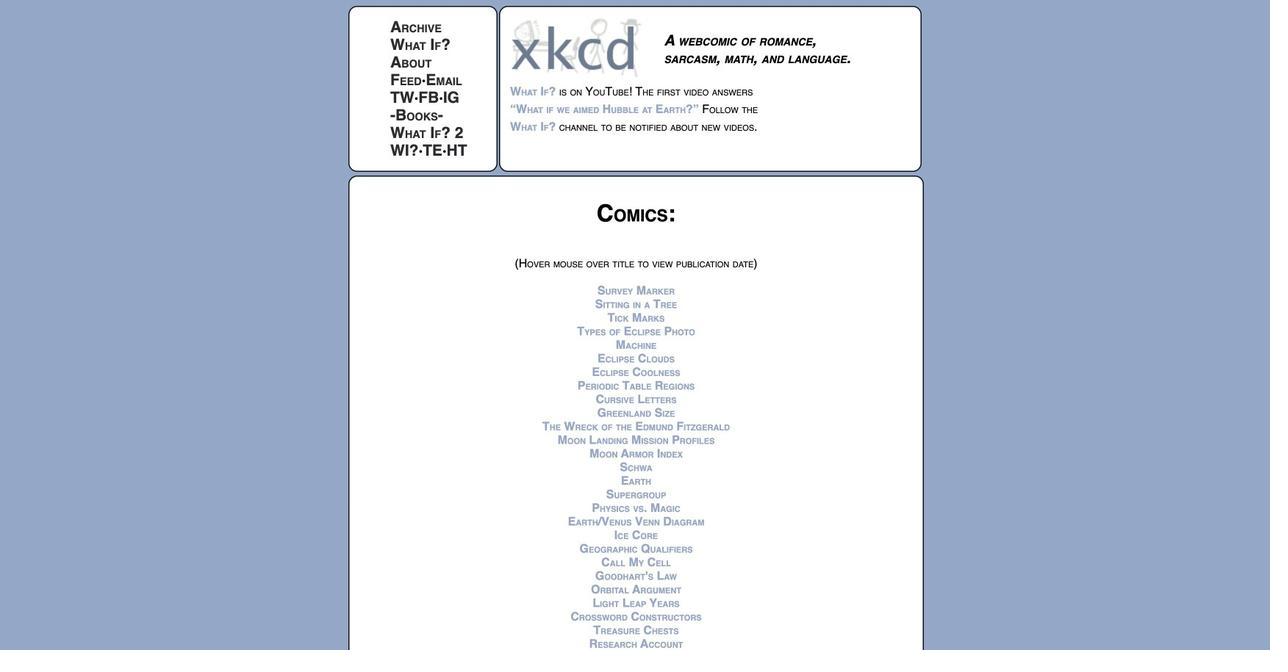Task type: describe. For each thing, give the bounding box(es) containing it.
xkcd.com logo image
[[510, 17, 646, 78]]



